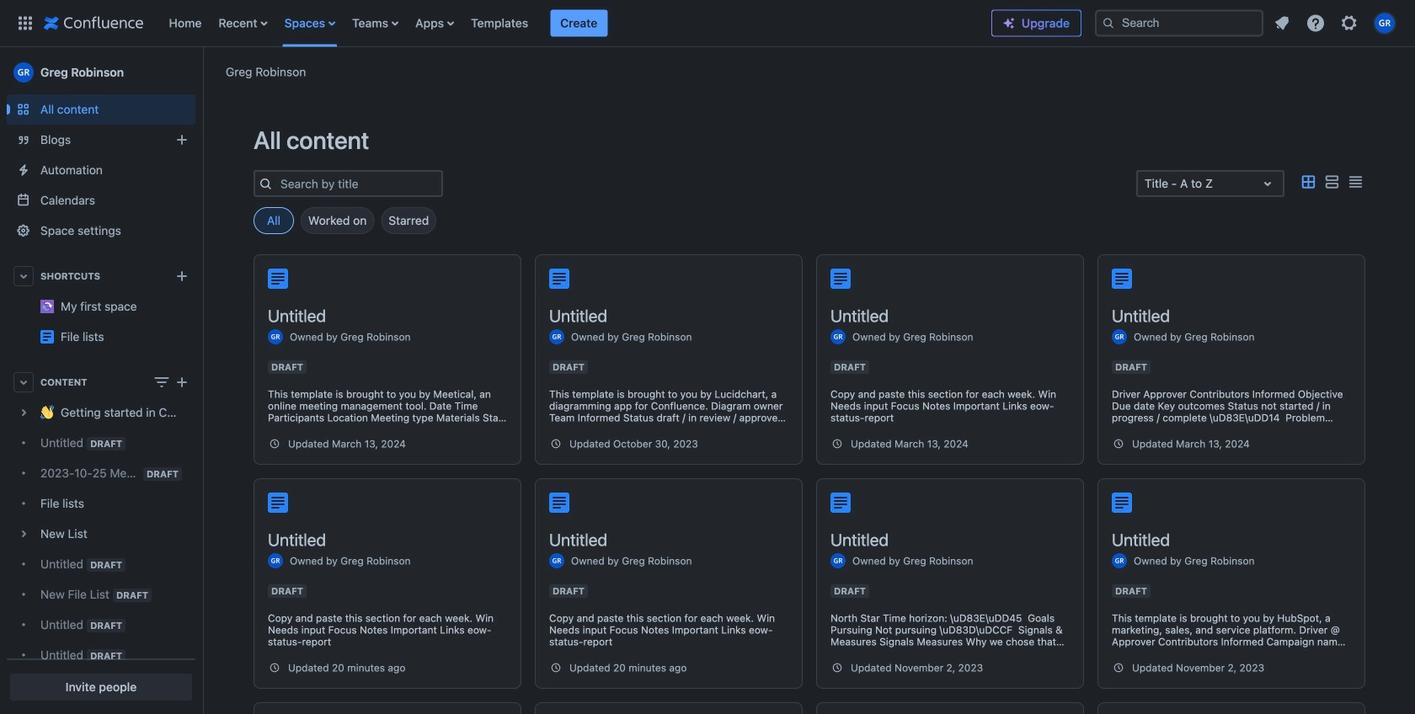 Task type: describe. For each thing, give the bounding box(es) containing it.
create a page image
[[172, 373, 192, 393]]

premium image
[[1003, 16, 1016, 30]]

compact list image
[[1346, 172, 1366, 193]]

list item inside list
[[551, 10, 608, 37]]

tree inside space element
[[7, 398, 196, 715]]

2 horizontal spatial page image
[[831, 269, 851, 289]]

space element
[[0, 47, 202, 715]]

list image
[[1322, 172, 1343, 193]]

list for premium icon
[[1268, 8, 1406, 38]]

open image
[[1258, 174, 1279, 194]]

1 horizontal spatial page image
[[550, 269, 570, 289]]

settings icon image
[[1340, 13, 1360, 33]]

change view image
[[152, 373, 172, 393]]

list for appswitcher icon
[[161, 0, 992, 47]]

file lists image
[[40, 330, 54, 344]]

Search field
[[1096, 10, 1264, 37]]

create a blog image
[[172, 130, 192, 150]]



Task type: vqa. For each thing, say whether or not it's contained in the screenshot.
the 15
no



Task type: locate. For each thing, give the bounding box(es) containing it.
0 horizontal spatial page image
[[268, 493, 288, 513]]

0 horizontal spatial list
[[161, 0, 992, 47]]

tree
[[7, 398, 196, 715]]

banner
[[0, 0, 1416, 47]]

list item
[[551, 10, 608, 37]]

Search by title field
[[276, 172, 442, 196]]

collapse sidebar image
[[184, 56, 221, 89]]

appswitcher icon image
[[15, 13, 35, 33]]

confluence image
[[44, 13, 144, 33], [44, 13, 144, 33]]

1 horizontal spatial list
[[1268, 8, 1406, 38]]

notification icon image
[[1273, 13, 1293, 33]]

cards image
[[1299, 172, 1319, 193]]

profile picture image
[[268, 330, 283, 345], [550, 330, 565, 345], [831, 330, 846, 345], [1112, 330, 1128, 345], [268, 554, 283, 569], [550, 554, 565, 569], [831, 554, 846, 569], [1112, 554, 1128, 569]]

global element
[[10, 0, 992, 47]]

page image
[[550, 269, 570, 289], [831, 269, 851, 289], [268, 493, 288, 513]]

list
[[161, 0, 992, 47], [1268, 8, 1406, 38]]

page image
[[268, 269, 288, 289], [1112, 269, 1133, 289], [550, 493, 570, 513], [831, 493, 851, 513], [1112, 493, 1133, 513]]

None search field
[[1096, 10, 1264, 37]]

help icon image
[[1306, 13, 1327, 33]]

search image
[[1102, 16, 1116, 30]]

None text field
[[1145, 175, 1149, 192]]

add shortcut image
[[172, 266, 192, 287]]



